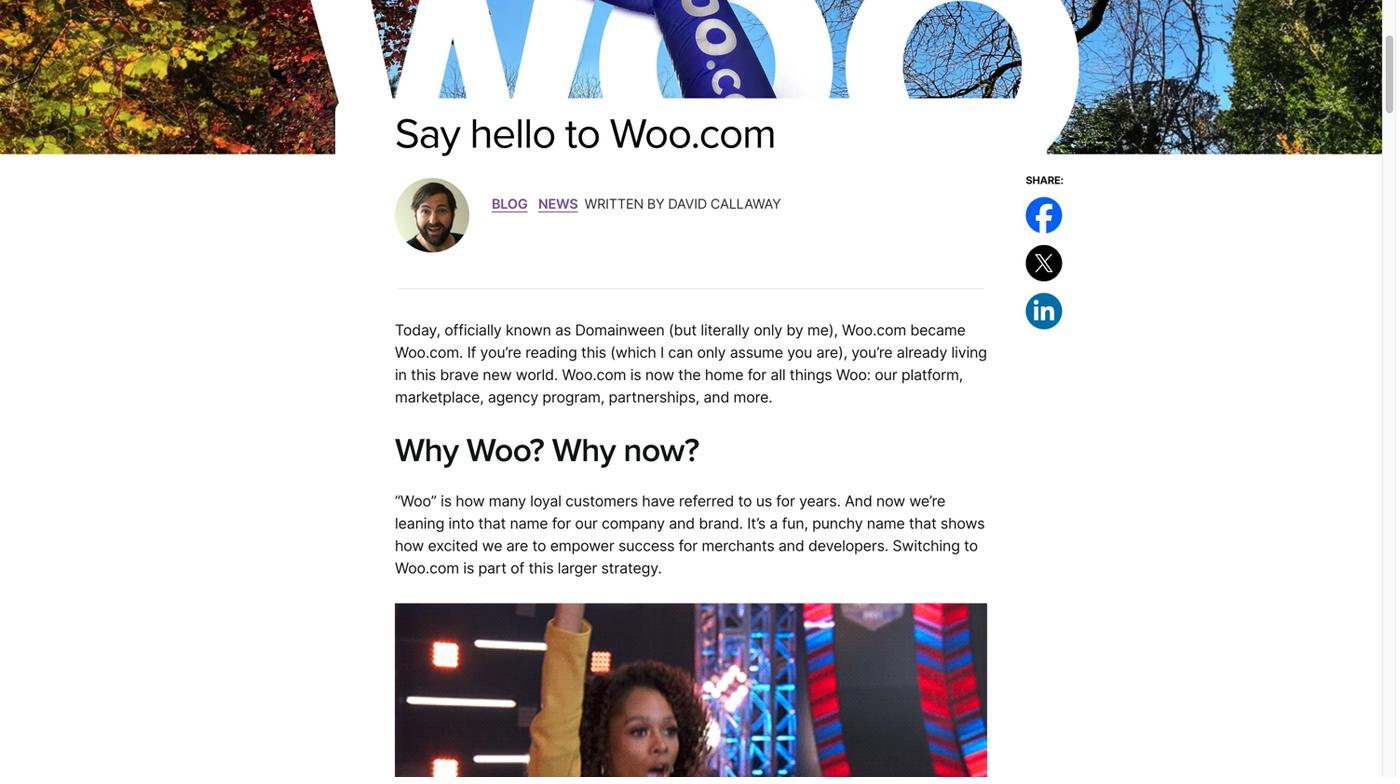 Task type: vqa. For each thing, say whether or not it's contained in the screenshot.
Sign In With WordPress.com
no



Task type: locate. For each thing, give the bounding box(es) containing it.
is
[[630, 366, 641, 384], [441, 492, 452, 510], [463, 559, 474, 577]]

platform,
[[902, 366, 963, 384]]

only up assume
[[754, 321, 783, 339]]

1 horizontal spatial our
[[875, 366, 898, 384]]

now?
[[624, 431, 699, 471]]

this right the of
[[529, 559, 554, 577]]

1 horizontal spatial this
[[529, 559, 554, 577]]

why up "woo"
[[395, 431, 459, 471]]

this inside "woo" is how many loyal customers have referred to us for years. and now we're leaning into that name for our company and brand. it's a fun, punchy name that shows how excited we are to empower success for merchants and developers. switching to woo.com is part of this larger strategy.
[[529, 559, 554, 577]]

to
[[565, 109, 600, 160], [738, 492, 752, 510], [532, 536, 546, 555], [964, 536, 978, 555]]

0 horizontal spatial now
[[646, 366, 674, 384]]

for
[[748, 366, 767, 384], [776, 492, 795, 510], [552, 514, 571, 532], [679, 536, 698, 555]]

have
[[642, 492, 675, 510]]

1 that from the left
[[478, 514, 506, 532]]

0 vertical spatial this
[[581, 343, 606, 362]]

0 vertical spatial and
[[704, 388, 730, 406]]

to down shows
[[964, 536, 978, 555]]

a
[[770, 514, 778, 532]]

things
[[790, 366, 832, 384]]

woo.com.
[[395, 343, 463, 362]]

our right woo:
[[875, 366, 898, 384]]

loyal
[[530, 492, 562, 510]]

brand.
[[699, 514, 743, 532]]

how up into
[[456, 492, 485, 510]]

by inside today, officially known as domainween (but literally only by me), woo.com became woo.com. if you're reading this (which i can only assume you are), you're already living in this brave new world. woo.com is now the home for all things woo: our platform, marketplace, agency program, partnerships, and more.
[[787, 321, 804, 339]]

1 horizontal spatial why
[[552, 431, 616, 471]]

me),
[[808, 321, 838, 339]]

by left david at top
[[647, 196, 665, 212]]

that up 'we'
[[478, 514, 506, 532]]

0 horizontal spatial is
[[441, 492, 452, 510]]

1 horizontal spatial name
[[867, 514, 905, 532]]

developers.
[[809, 536, 889, 555]]

woo.com up are),
[[842, 321, 907, 339]]

0 vertical spatial is
[[630, 366, 641, 384]]

1 vertical spatial how
[[395, 536, 424, 555]]

written
[[585, 196, 644, 212]]

this right in
[[411, 366, 436, 384]]

1 vertical spatial by
[[787, 321, 804, 339]]

and down have
[[669, 514, 695, 532]]

1 horizontal spatial by
[[787, 321, 804, 339]]

world.
[[516, 366, 558, 384]]

you're up woo:
[[852, 343, 893, 362]]

2 why from the left
[[552, 431, 616, 471]]

this
[[581, 343, 606, 362], [411, 366, 436, 384], [529, 559, 554, 577]]

why up customers
[[552, 431, 616, 471]]

1 horizontal spatial and
[[704, 388, 730, 406]]

2 horizontal spatial is
[[630, 366, 641, 384]]

and
[[704, 388, 730, 406], [669, 514, 695, 532], [779, 536, 805, 555]]

excited
[[428, 536, 478, 555]]

to right are
[[532, 536, 546, 555]]

1 vertical spatial and
[[669, 514, 695, 532]]

1 vertical spatial this
[[411, 366, 436, 384]]

1 horizontal spatial now
[[877, 492, 906, 510]]

why woo? why now?
[[395, 431, 699, 471]]

0 vertical spatial only
[[754, 321, 783, 339]]

say hello to woo.com
[[395, 109, 776, 160]]

for down loyal
[[552, 514, 571, 532]]

1 vertical spatial now
[[877, 492, 906, 510]]

say
[[395, 109, 460, 160]]

2 vertical spatial this
[[529, 559, 554, 577]]

0 horizontal spatial that
[[478, 514, 506, 532]]

shows
[[941, 514, 985, 532]]

referred
[[679, 492, 734, 510]]

now right "and"
[[877, 492, 906, 510]]

domainween
[[575, 321, 665, 339]]

is down (which
[[630, 366, 641, 384]]

our up empower
[[575, 514, 598, 532]]

2 that from the left
[[909, 514, 937, 532]]

"woo" is how many loyal customers have referred to us for years. and now we're leaning into that name for our company and brand. it's a fun, punchy name that shows how excited we are to empower success for merchants and developers. switching to woo.com is part of this larger strategy.
[[395, 492, 985, 577]]

only up home
[[697, 343, 726, 362]]

why
[[395, 431, 459, 471], [552, 431, 616, 471]]

for right success
[[679, 536, 698, 555]]

woo.com
[[610, 109, 776, 160], [842, 321, 907, 339], [562, 366, 626, 384], [395, 559, 459, 577]]

how down leaning in the bottom of the page
[[395, 536, 424, 555]]

marketplace,
[[395, 388, 484, 406]]

this down domainween in the top of the page
[[581, 343, 606, 362]]

0 horizontal spatial why
[[395, 431, 459, 471]]

1 horizontal spatial how
[[456, 492, 485, 510]]

it's
[[747, 514, 766, 532]]

1 vertical spatial only
[[697, 343, 726, 362]]

into
[[449, 514, 474, 532]]

agency
[[488, 388, 539, 406]]

name up are
[[510, 514, 548, 532]]

empower
[[550, 536, 615, 555]]

more.
[[734, 388, 773, 406]]

1 vertical spatial our
[[575, 514, 598, 532]]

0 vertical spatial by
[[647, 196, 665, 212]]

our inside today, officially known as domainween (but literally only by me), woo.com became woo.com. if you're reading this (which i can only assume you are), you're already living in this brave new world. woo.com is now the home for all things woo: our platform, marketplace, agency program, partnerships, and more.
[[875, 366, 898, 384]]

0 horizontal spatial our
[[575, 514, 598, 532]]

woo.com down excited
[[395, 559, 459, 577]]

0 vertical spatial now
[[646, 366, 674, 384]]

you're
[[480, 343, 522, 362], [852, 343, 893, 362]]

officially
[[445, 321, 502, 339]]

now
[[646, 366, 674, 384], [877, 492, 906, 510]]

already
[[897, 343, 948, 362]]

0 horizontal spatial and
[[669, 514, 695, 532]]

is up into
[[441, 492, 452, 510]]

0 horizontal spatial only
[[697, 343, 726, 362]]

brave
[[440, 366, 479, 384]]

name
[[510, 514, 548, 532], [867, 514, 905, 532]]

now down the i
[[646, 366, 674, 384]]

1 horizontal spatial is
[[463, 559, 474, 577]]

how
[[456, 492, 485, 510], [395, 536, 424, 555]]

by up you
[[787, 321, 804, 339]]

are),
[[817, 343, 848, 362]]

2 horizontal spatial and
[[779, 536, 805, 555]]

only
[[754, 321, 783, 339], [697, 343, 726, 362]]

woo.com inside "woo" is how many loyal customers have referred to us for years. and now we're leaning into that name for our company and brand. it's a fun, punchy name that shows how excited we are to empower success for merchants and developers. switching to woo.com is part of this larger strategy.
[[395, 559, 459, 577]]

and down the fun,
[[779, 536, 805, 555]]

you're up new
[[480, 343, 522, 362]]

0 vertical spatial our
[[875, 366, 898, 384]]

name down "and"
[[867, 514, 905, 532]]

known
[[506, 321, 551, 339]]

0 horizontal spatial this
[[411, 366, 436, 384]]

became
[[911, 321, 966, 339]]

0 vertical spatial how
[[456, 492, 485, 510]]

and down home
[[704, 388, 730, 406]]

(which
[[610, 343, 656, 362]]

years.
[[799, 492, 841, 510]]

0 horizontal spatial you're
[[480, 343, 522, 362]]

our inside "woo" is how many loyal customers have referred to us for years. and now we're leaning into that name for our company and brand. it's a fun, punchy name that shows how excited we are to empower success for merchants and developers. switching to woo.com is part of this larger strategy.
[[575, 514, 598, 532]]

is left part
[[463, 559, 474, 577]]

program,
[[543, 388, 605, 406]]

1 horizontal spatial that
[[909, 514, 937, 532]]

our
[[875, 366, 898, 384], [575, 514, 598, 532]]

1 why from the left
[[395, 431, 459, 471]]

by
[[647, 196, 665, 212], [787, 321, 804, 339]]

that up switching
[[909, 514, 937, 532]]

1 you're from the left
[[480, 343, 522, 362]]

new
[[483, 366, 512, 384]]

for left all
[[748, 366, 767, 384]]

larger
[[558, 559, 597, 577]]

2 you're from the left
[[852, 343, 893, 362]]

partnerships,
[[609, 388, 700, 406]]

literally
[[701, 321, 750, 339]]

0 horizontal spatial name
[[510, 514, 548, 532]]

living
[[952, 343, 987, 362]]

that
[[478, 514, 506, 532], [909, 514, 937, 532]]

1 horizontal spatial you're
[[852, 343, 893, 362]]



Task type: describe. For each thing, give the bounding box(es) containing it.
customers
[[566, 492, 638, 510]]

merchants
[[702, 536, 775, 555]]

you
[[787, 343, 813, 362]]

1 horizontal spatial only
[[754, 321, 783, 339]]

woo.com up david at top
[[610, 109, 776, 160]]

of
[[511, 559, 525, 577]]

woo.com up "program,"
[[562, 366, 626, 384]]

home
[[705, 366, 744, 384]]

leaning
[[395, 514, 445, 532]]

2 name from the left
[[867, 514, 905, 532]]

share:
[[1026, 174, 1064, 186]]

if
[[467, 343, 476, 362]]

us
[[756, 492, 772, 510]]

news link
[[539, 196, 578, 212]]

1 vertical spatial is
[[441, 492, 452, 510]]

the
[[679, 366, 701, 384]]

can
[[668, 343, 693, 362]]

success
[[619, 536, 675, 555]]

today,
[[395, 321, 441, 339]]

as
[[555, 321, 571, 339]]

today, officially known as domainween (but literally only by me), woo.com became woo.com. if you're reading this (which i can only assume you are), you're already living in this brave new world. woo.com is now the home for all things woo: our platform, marketplace, agency program, partnerships, and more.
[[395, 321, 987, 406]]

woo?
[[467, 431, 544, 471]]

in
[[395, 366, 407, 384]]

(but
[[669, 321, 697, 339]]

blog link
[[492, 196, 528, 212]]

we're
[[910, 492, 946, 510]]

2 vertical spatial and
[[779, 536, 805, 555]]

blog
[[492, 196, 528, 212]]

2 vertical spatial is
[[463, 559, 474, 577]]

now inside today, officially known as domainween (but literally only by me), woo.com became woo.com. if you're reading this (which i can only assume you are), you're already living in this brave new world. woo.com is now the home for all things woo: our platform, marketplace, agency program, partnerships, and more.
[[646, 366, 674, 384]]

company
[[602, 514, 665, 532]]

now inside "woo" is how many loyal customers have referred to us for years. and now we're leaning into that name for our company and brand. it's a fun, punchy name that shows how excited we are to empower success for merchants and developers. switching to woo.com is part of this larger strategy.
[[877, 492, 906, 510]]

fun,
[[782, 514, 808, 532]]

i
[[661, 343, 664, 362]]

is inside today, officially known as domainween (but literally only by me), woo.com became woo.com. if you're reading this (which i can only assume you are), you're already living in this brave new world. woo.com is now the home for all things woo: our platform, marketplace, agency program, partnerships, and more.
[[630, 366, 641, 384]]

for right us
[[776, 492, 795, 510]]

news .
[[539, 194, 585, 213]]

to up . at the top left of the page
[[565, 109, 600, 160]]

part
[[478, 559, 507, 577]]

strategy.
[[601, 559, 662, 577]]

david
[[668, 196, 707, 212]]

for inside today, officially known as domainween (but literally only by me), woo.com became woo.com. if you're reading this (which i can only assume you are), you're already living in this brave new world. woo.com is now the home for all things woo: our platform, marketplace, agency program, partnerships, and more.
[[748, 366, 767, 384]]

to left us
[[738, 492, 752, 510]]

punchy
[[813, 514, 863, 532]]

reading
[[526, 343, 577, 362]]

callaway
[[711, 196, 781, 212]]

news
[[539, 196, 578, 212]]

hello
[[470, 109, 555, 160]]

0 horizontal spatial by
[[647, 196, 665, 212]]

and
[[845, 492, 873, 510]]

2 horizontal spatial this
[[581, 343, 606, 362]]

switching
[[893, 536, 960, 555]]

woo:
[[836, 366, 871, 384]]

0 horizontal spatial how
[[395, 536, 424, 555]]

and inside today, officially known as domainween (but literally only by me), woo.com became woo.com. if you're reading this (which i can only assume you are), you're already living in this brave new world. woo.com is now the home for all things woo: our platform, marketplace, agency program, partnerships, and more.
[[704, 388, 730, 406]]

we
[[482, 536, 502, 555]]

all
[[771, 366, 786, 384]]

assume
[[730, 343, 783, 362]]

many
[[489, 492, 526, 510]]

"woo"
[[395, 492, 437, 510]]

.
[[581, 194, 585, 213]]

1 name from the left
[[510, 514, 548, 532]]

written by david callaway
[[585, 196, 781, 212]]

are
[[506, 536, 528, 555]]



